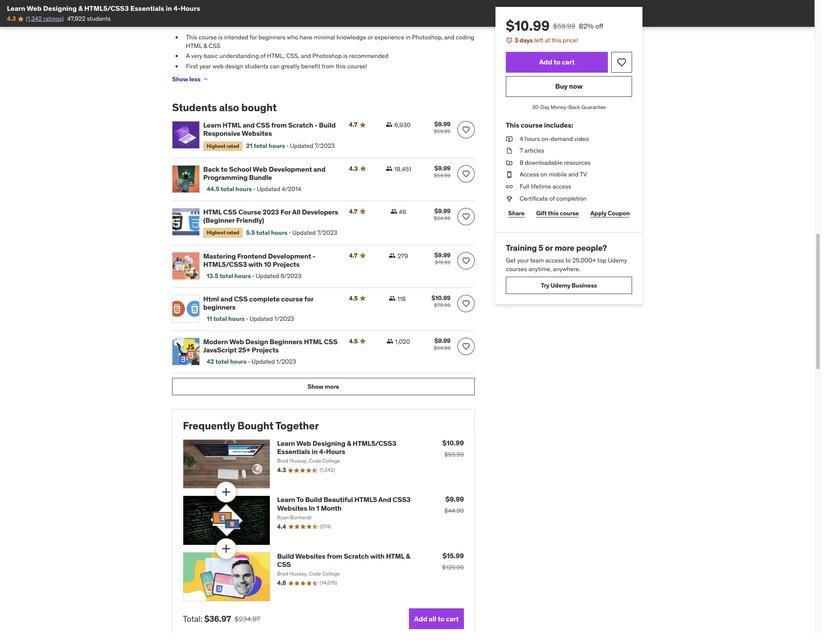 Task type: vqa. For each thing, say whether or not it's contained in the screenshot.
bottommost updated 1/2023
yes



Task type: describe. For each thing, give the bounding box(es) containing it.
for inside this course is intended for beginners who have minimal knowledge or experience in photoshop, and coding html & css a very basic understanding of html, css, and photoshop is recommended first year web design students can greatly benefit from this course!
[[250, 33, 257, 41]]

to inside button
[[554, 58, 561, 66]]

and inside html and css complete course for beginners
[[221, 295, 233, 303]]

on-
[[542, 135, 551, 143]]

xsmall image for 8
[[506, 159, 513, 167]]

$9.99 $54.99 for back to school web development and programming bundle
[[434, 164, 451, 179]]

modern web design beginners html css javascript 25+ projects
[[203, 337, 338, 354]]

buy now button
[[506, 76, 633, 97]]

xsmall image for 4 hours on-demand video
[[506, 135, 513, 143]]

1 vertical spatial udemy
[[551, 282, 571, 289]]

2 vertical spatial is
[[344, 52, 348, 60]]

13.5 total hours
[[207, 272, 251, 280]]

0 horizontal spatial is
[[218, 33, 223, 41]]

updated down all
[[293, 229, 316, 237]]

beautiful
[[324, 496, 353, 504]]

recommended
[[349, 52, 389, 60]]

updated 7/2023 for -
[[290, 142, 335, 150]]

html inside html css course 2023 for all developers (beginner friendly)
[[203, 208, 222, 216]]

2023
[[263, 208, 279, 216]]

xsmall image for 118
[[389, 295, 396, 302]]

html inside this course is intended for beginners who have minimal knowledge or experience in photoshop, and coding html & css a very basic understanding of html, css, and photoshop is recommended first year web design students can greatly benefit from this course!
[[186, 42, 202, 50]]

bundle
[[249, 173, 272, 182]]

learn html and css from scratch - build responsive websites
[[203, 121, 336, 138]]

highest for html css course 2023 for all developers (beginner friendly)
[[207, 229, 226, 236]]

$9.99 for mastering frontend development - html5/css3 with 10 projects
[[435, 251, 451, 259]]

$79.99
[[434, 302, 451, 308]]

wishlist image for html and css complete course for beginners
[[462, 299, 471, 308]]

1 horizontal spatial is
[[253, 13, 261, 26]]

with inside build websites from scratch with html & css brad hussey, code college
[[371, 552, 385, 561]]

in for learn web designing & html5/css3 essentials in 4-hours
[[166, 4, 172, 13]]

$54.99 for html css course 2023 for all developers (beginner friendly)
[[434, 215, 451, 222]]

learn to build beautiful html5 and css3 websites in 1 month ryan bonhardt
[[277, 496, 411, 521]]

coupon
[[608, 209, 630, 217]]

courses
[[506, 265, 528, 273]]

html5
[[355, 496, 377, 504]]

wishlist image for mastering frontend development - html5/css3 with 10 projects
[[462, 256, 471, 265]]

beginners
[[270, 337, 303, 346]]

mastering frontend development - html5/css3 with 10 projects link
[[203, 252, 339, 269]]

7/2023 for learn html and css from scratch - build responsive websites
[[315, 142, 335, 150]]

4.3 for (1,342 ratings)
[[7, 15, 16, 23]]

this right 'at'
[[552, 36, 562, 44]]

complete
[[249, 295, 280, 303]]

in inside this course is intended for beginners who have minimal knowledge or experience in photoshop, and coding html & css a very basic understanding of html, css, and photoshop is recommended first year web design students can greatly benefit from this course!
[[406, 33, 411, 41]]

8 downloadable resources
[[520, 159, 591, 167]]

total for web
[[216, 358, 229, 366]]

build inside learn to build beautiful html5 and css3 websites in 1 month ryan bonhardt
[[305, 496, 322, 504]]

updated for development
[[257, 185, 280, 193]]

access
[[520, 171, 540, 178]]

all
[[292, 208, 301, 216]]

4.7 for html css course 2023 for all developers (beginner friendly)
[[349, 208, 358, 215]]

hours for learn web designing & html5/css3 essentials in 4-hours brad hussey, code college
[[326, 448, 345, 456]]

4.5 for modern web design beginners html css javascript 25+ projects
[[349, 337, 358, 345]]

scratch inside build websites from scratch with html & css brad hussey, code college
[[344, 552, 369, 561]]

left
[[535, 36, 544, 44]]

hours right "4"
[[525, 135, 540, 143]]

with inside the mastering frontend development - html5/css3 with 10 projects
[[249, 260, 263, 269]]

5.5
[[246, 229, 255, 237]]

money-
[[551, 104, 569, 110]]

from inside build websites from scratch with html & css brad hussey, code college
[[327, 552, 343, 561]]

total right 21
[[254, 142, 268, 150]]

this course includes:
[[506, 121, 574, 130]]

intended
[[224, 33, 248, 41]]

$64.99
[[434, 345, 451, 351]]

certificate of completion
[[520, 195, 587, 202]]

html5/css3 for mastering frontend development - html5/css3 with 10 projects
[[203, 260, 247, 269]]

brad inside learn web designing & html5/css3 essentials in 4-hours brad hussey, code college
[[277, 458, 289, 464]]

updated for course
[[250, 315, 273, 323]]

xsmall image inside show less button
[[202, 76, 209, 83]]

1
[[317, 504, 320, 513]]

total right 5.5
[[257, 229, 270, 237]]

html css course 2023 for all developers (beginner friendly)
[[203, 208, 339, 225]]

off
[[596, 22, 604, 30]]

1 horizontal spatial wishlist image
[[617, 57, 628, 67]]

add for add all to cart
[[415, 615, 428, 624]]

learn html and css from scratch - build responsive websites link
[[203, 121, 339, 138]]

month
[[321, 504, 342, 513]]

25+
[[238, 346, 251, 354]]

course inside this course is intended for beginners who have minimal knowledge or experience in photoshop, and coding html & css a very basic understanding of html, css, and photoshop is recommended first year web design students can greatly benefit from this course!
[[199, 33, 217, 41]]

$15.99
[[443, 552, 464, 560]]

for:
[[263, 13, 280, 26]]

code inside learn web designing & html5/css3 essentials in 4-hours brad hussey, code college
[[309, 458, 321, 464]]

html5/css3 for learn web designing & html5/css3 essentials in 4-hours brad hussey, code college
[[353, 439, 397, 448]]

in for learn web designing & html5/css3 essentials in 4-hours brad hussey, code college
[[312, 448, 318, 456]]

development inside back to school web development and programming bundle
[[269, 165, 312, 174]]

$10.99 for $10.99 $79.99
[[432, 294, 451, 302]]

$9.99 inside $9.99 $44.99
[[446, 495, 464, 504]]

$15.99 $129.99
[[442, 552, 464, 572]]

web inside back to school web development and programming bundle
[[253, 165, 268, 174]]

xsmall image left 279
[[389, 252, 396, 259]]

hours for 11 total hours
[[229, 315, 245, 323]]

xsmall image for 1,020
[[387, 338, 394, 345]]

wishlist image for back to school web development and programming bundle
[[462, 170, 471, 178]]

bought
[[238, 419, 274, 433]]

css,
[[286, 52, 300, 60]]

$9.99 for learn html and css from scratch - build responsive websites
[[435, 120, 451, 128]]

gift this course
[[537, 209, 579, 217]]

hours for 42 total hours
[[230, 358, 247, 366]]

- inside the mastering frontend development - html5/css3 with 10 projects
[[313, 252, 316, 260]]

to inside training 5 or more people? get your team access to 25,000+ top udemy courses anytime, anywhere.
[[566, 257, 571, 264]]

$10.99 $59.99
[[443, 439, 464, 459]]

$9.99 $64.99
[[434, 337, 451, 351]]

video
[[575, 135, 589, 143]]

updated down learn html and css from scratch - build responsive websites link
[[290, 142, 314, 150]]

rated for responsive
[[227, 143, 239, 149]]

wishlist image for modern web design beginners html css javascript 25+ projects
[[462, 342, 471, 351]]

css inside this course is intended for beginners who have minimal knowledge or experience in photoshop, and coding html & css a very basic understanding of html, css, and photoshop is recommended first year web design students can greatly benefit from this course!
[[209, 42, 221, 50]]

scratch inside "learn html and css from scratch - build responsive websites"
[[288, 121, 313, 129]]

add to cart button
[[506, 52, 608, 73]]

from inside "learn html and css from scratch - build responsive websites"
[[272, 121, 287, 129]]

understanding
[[220, 52, 259, 60]]

4- for learn web designing & html5/css3 essentials in 4-hours brad hussey, code college
[[319, 448, 326, 456]]

0 horizontal spatial students
[[87, 15, 111, 23]]

designing for learn web designing & html5/css3 essentials in 4-hours brad hussey, code college
[[313, 439, 346, 448]]

full
[[520, 183, 530, 190]]

4.7 for mastering frontend development - html5/css3 with 10 projects
[[349, 252, 358, 260]]

websites inside build websites from scratch with html & css brad hussey, code college
[[296, 552, 326, 561]]

$36.97
[[204, 614, 231, 624]]

html inside "learn html and css from scratch - build responsive websites"
[[223, 121, 241, 129]]

updated 1/2023 for complete
[[250, 315, 294, 323]]

includes:
[[545, 121, 574, 130]]

students
[[172, 101, 217, 114]]

cart inside add all to cart button
[[446, 615, 459, 624]]

responsive
[[203, 129, 241, 138]]

and up benefit
[[301, 52, 311, 60]]

css inside "learn html and css from scratch - build responsive websites"
[[256, 121, 270, 129]]

82%
[[579, 22, 594, 30]]

updated 6/2023
[[256, 272, 302, 280]]

30-day money-back guarantee
[[533, 104, 606, 110]]

(574)
[[320, 523, 332, 530]]

basic
[[204, 52, 218, 60]]

css inside html and css complete course for beginners
[[234, 295, 248, 303]]

10
[[264, 260, 272, 269]]

from inside this course is intended for beginners who have minimal knowledge or experience in photoshop, and coding html & css a very basic understanding of html, css, and photoshop is recommended first year web design students can greatly benefit from this course!
[[322, 62, 335, 70]]

more inside "button"
[[325, 383, 340, 391]]

updated for html5/css3
[[256, 272, 279, 280]]

$44.99
[[445, 507, 464, 515]]

learn to build beautiful html5 and css3 websites in 1 month link
[[277, 496, 411, 513]]

learn web designing & html5/css3 essentials in 4-hours
[[7, 4, 200, 13]]

now
[[570, 82, 583, 90]]

$54.99 for back to school web development and programming bundle
[[434, 172, 451, 179]]

price!
[[563, 36, 579, 44]]

demand
[[551, 135, 573, 143]]

for
[[281, 208, 291, 216]]

projects inside modern web design beginners html css javascript 25+ projects
[[252, 346, 279, 354]]

this course is intended for beginners who have minimal knowledge or experience in photoshop, and coding html & css a very basic understanding of html, css, and photoshop is recommended first year web design students can greatly benefit from this course!
[[186, 33, 475, 70]]

$19.99
[[435, 259, 451, 266]]

42
[[207, 358, 214, 366]]

xsmall image for 7
[[506, 147, 513, 155]]

buy now
[[556, 82, 583, 90]]

lifetime
[[531, 183, 552, 190]]

xsmall image for 46
[[391, 208, 398, 215]]

$9.99 $54.99 for html css course 2023 for all developers (beginner friendly)
[[434, 207, 451, 222]]

in
[[309, 504, 315, 513]]

at
[[545, 36, 551, 44]]

school
[[229, 165, 252, 174]]

xsmall image for full
[[506, 183, 513, 191]]

access on mobile and tv
[[520, 171, 588, 178]]

learn web designing & html5/css3 essentials in 4-hours brad hussey, code college
[[277, 439, 397, 464]]

completion
[[557, 195, 587, 202]]

xsmall image for access on mobile and tv
[[506, 171, 513, 179]]

course up the 'intended'
[[218, 13, 251, 26]]

essentials for learn web designing & html5/css3 essentials in 4-hours
[[130, 4, 164, 13]]

1 horizontal spatial back
[[569, 104, 581, 110]]

beginners inside this course is intended for beginners who have minimal knowledge or experience in photoshop, and coding html & css a very basic understanding of html, css, and photoshop is recommended first year web design students can greatly benefit from this course!
[[259, 33, 286, 41]]

$59.99 for $10.99 $59.99 82% off
[[554, 22, 576, 30]]

development inside the mastering frontend development - html5/css3 with 10 projects
[[268, 252, 311, 260]]

share button
[[506, 205, 527, 222]]

hours for learn web designing & html5/css3 essentials in 4-hours
[[181, 4, 200, 13]]

4.7 for learn html and css from scratch - build responsive websites
[[349, 121, 358, 129]]

mastering
[[203, 252, 236, 260]]

1/2023 for complete
[[275, 315, 294, 323]]

frequently bought together
[[183, 419, 319, 433]]

try udemy business link
[[506, 277, 633, 294]]

udemy inside training 5 or more people? get your team access to 25,000+ top udemy courses anytime, anywhere.
[[608, 257, 628, 264]]

bonhardt
[[290, 514, 312, 521]]

add for add to cart
[[540, 58, 553, 66]]

$9.99 for modern web design beginners html css javascript 25+ projects
[[435, 337, 451, 345]]



Task type: locate. For each thing, give the bounding box(es) containing it.
0 horizontal spatial hours
[[181, 4, 200, 13]]

$9.99 right 279
[[435, 251, 451, 259]]

udemy right try
[[551, 282, 571, 289]]

build inside "learn html and css from scratch - build responsive websites"
[[319, 121, 336, 129]]

this for this course includes:
[[506, 121, 520, 130]]

xsmall image left full
[[506, 183, 513, 191]]

more inside training 5 or more people? get your team access to 25,000+ top udemy courses anytime, anywhere.
[[555, 243, 575, 253]]

0 vertical spatial 7/2023
[[315, 142, 335, 150]]

1 horizontal spatial add
[[540, 58, 553, 66]]

2 horizontal spatial html5/css3
[[353, 439, 397, 448]]

this for this course is intended for beginners who have minimal knowledge or experience in photoshop, and coding html & css a very basic understanding of html, css, and photoshop is recommended first year web design students can greatly benefit from this course!
[[186, 33, 197, 41]]

& inside build websites from scratch with html & css brad hussey, code college
[[406, 552, 411, 561]]

course
[[239, 208, 261, 216]]

cart down price!
[[562, 58, 575, 66]]

& inside learn web designing & html5/css3 essentials in 4-hours brad hussey, code college
[[347, 439, 352, 448]]

1 horizontal spatial of
[[550, 195, 555, 202]]

0 horizontal spatial essentials
[[130, 4, 164, 13]]

for inside html and css complete course for beginners
[[305, 295, 314, 303]]

1 horizontal spatial more
[[555, 243, 575, 253]]

students down learn web designing & html5/css3 essentials in 4-hours
[[87, 15, 111, 23]]

hours for 21 total hours
[[269, 142, 285, 150]]

1 highest from the top
[[207, 143, 226, 149]]

try
[[541, 282, 550, 289]]

is left the 'intended'
[[218, 33, 223, 41]]

beginners inside html and css complete course for beginners
[[203, 303, 236, 312]]

2 vertical spatial websites
[[296, 552, 326, 561]]

hours for 13.5 total hours
[[235, 272, 251, 280]]

css inside html css course 2023 for all developers (beginner friendly)
[[223, 208, 237, 216]]

0 vertical spatial highest rated
[[207, 143, 239, 149]]

0 vertical spatial beginners
[[259, 33, 286, 41]]

0 vertical spatial access
[[553, 183, 572, 190]]

back inside back to school web development and programming bundle
[[203, 165, 220, 174]]

learn inside learn web designing & html5/css3 essentials in 4-hours brad hussey, code college
[[277, 439, 295, 448]]

0 horizontal spatial designing
[[43, 4, 77, 13]]

wishlist image
[[617, 57, 628, 67], [462, 212, 471, 221]]

is left for:
[[253, 13, 261, 26]]

& inside this course is intended for beginners who have minimal knowledge or experience in photoshop, and coding html & css a very basic understanding of html, css, and photoshop is recommended first year web design students can greatly benefit from this course!
[[204, 42, 207, 50]]

or up recommended
[[368, 33, 373, 41]]

hussey, inside learn web designing & html5/css3 essentials in 4-hours brad hussey, code college
[[290, 458, 308, 464]]

college up (1,342)
[[323, 458, 340, 464]]

2 code from the top
[[309, 571, 321, 577]]

4- inside learn web designing & html5/css3 essentials in 4-hours brad hussey, code college
[[319, 448, 326, 456]]

$9.99 $54.99 right 46
[[434, 207, 451, 222]]

code inside build websites from scratch with html & css brad hussey, code college
[[309, 571, 321, 577]]

4- up (1,342)
[[319, 448, 326, 456]]

updated down 10
[[256, 272, 279, 280]]

xsmall image for certificate
[[506, 195, 513, 203]]

web down together
[[297, 439, 311, 448]]

to right all
[[438, 615, 445, 624]]

4 hours on-demand video
[[520, 135, 589, 143]]

designing up "ratings)"
[[43, 4, 77, 13]]

brad inside build websites from scratch with html & css brad hussey, code college
[[277, 571, 289, 577]]

1 vertical spatial $10.99
[[432, 294, 451, 302]]

0 horizontal spatial add
[[415, 615, 428, 624]]

updated down html and css complete course for beginners
[[250, 315, 273, 323]]

and left coding
[[445, 33, 455, 41]]

total right 13.5
[[220, 272, 233, 280]]

1 vertical spatial $9.99 $54.99
[[434, 207, 451, 222]]

$10.99 $79.99
[[432, 294, 451, 308]]

or inside training 5 or more people? get your team access to 25,000+ top udemy courses anytime, anywhere.
[[546, 243, 553, 253]]

0 vertical spatial build
[[319, 121, 336, 129]]

html and css complete course for beginners
[[203, 295, 314, 312]]

total for to
[[221, 185, 234, 193]]

1 vertical spatial 1/2023
[[277, 358, 296, 366]]

access inside training 5 or more people? get your team access to 25,000+ top udemy courses anytime, anywhere.
[[546, 257, 565, 264]]

0 vertical spatial highest
[[207, 143, 226, 149]]

and up developers
[[314, 165, 326, 174]]

0 vertical spatial rated
[[227, 143, 239, 149]]

back left guarantee at the top of the page
[[569, 104, 581, 110]]

who
[[287, 33, 298, 41]]

to down "3 days left at this price!" in the right of the page
[[554, 58, 561, 66]]

course down completion
[[560, 209, 579, 217]]

1 horizontal spatial 4.3
[[277, 467, 286, 474]]

this right who
[[197, 13, 215, 26]]

1 horizontal spatial hours
[[326, 448, 345, 456]]

hours inside learn web designing & html5/css3 essentials in 4-hours brad hussey, code college
[[326, 448, 345, 456]]

1 $9.99 $54.99 from the top
[[434, 164, 451, 179]]

1 vertical spatial in
[[406, 33, 411, 41]]

1 hussey, from the top
[[290, 458, 308, 464]]

rated
[[227, 143, 239, 149], [227, 229, 239, 236]]

access up anywhere.
[[546, 257, 565, 264]]

and down bought
[[243, 121, 255, 129]]

$9.99 for back to school web development and programming bundle
[[435, 164, 451, 172]]

highest rated for css
[[207, 229, 239, 236]]

show inside show less button
[[172, 75, 188, 83]]

show less
[[172, 75, 201, 83]]

rated left 5.5
[[227, 229, 239, 236]]

1 vertical spatial highest rated
[[207, 229, 239, 236]]

websites up bonhardt
[[277, 504, 308, 513]]

html5/css3 for learn web designing & html5/css3 essentials in 4-hours
[[84, 4, 129, 13]]

cart inside add to cart button
[[562, 58, 575, 66]]

0 horizontal spatial show
[[172, 75, 188, 83]]

of down full lifetime access at right
[[550, 195, 555, 202]]

2 $54.99 from the top
[[434, 215, 451, 222]]

1 4.7 from the top
[[349, 121, 358, 129]]

xsmall image for 18,451
[[386, 165, 393, 172]]

1 vertical spatial wishlist image
[[462, 212, 471, 221]]

add inside button
[[415, 615, 428, 624]]

show for show less
[[172, 75, 188, 83]]

$10.99 $59.99 82% off
[[506, 17, 604, 35]]

course down 6/2023
[[281, 295, 303, 303]]

0 vertical spatial with
[[249, 260, 263, 269]]

0 horizontal spatial or
[[368, 33, 373, 41]]

4- for learn web designing & html5/css3 essentials in 4-hours
[[174, 4, 181, 13]]

of inside this course is intended for beginners who have minimal knowledge or experience in photoshop, and coding html & css a very basic understanding of html, css, and photoshop is recommended first year web design students can greatly benefit from this course!
[[261, 52, 266, 60]]

anytime,
[[529, 265, 552, 273]]

xsmall image left 7
[[506, 147, 513, 155]]

1 wishlist image from the top
[[462, 126, 471, 134]]

4- up who
[[174, 4, 181, 13]]

1,020
[[395, 338, 410, 346]]

0 vertical spatial 4.3
[[7, 15, 16, 23]]

html5/css3 inside the mastering frontend development - html5/css3 with 10 projects
[[203, 260, 247, 269]]

more
[[555, 243, 575, 253], [325, 383, 340, 391]]

0 horizontal spatial back
[[203, 165, 220, 174]]

0 vertical spatial updated 7/2023
[[290, 142, 335, 150]]

learn for learn to build beautiful html5 and css3 websites in 1 month ryan bonhardt
[[277, 496, 295, 504]]

$59.99 inside $10.99 $59.99 82% off
[[554, 22, 576, 30]]

0 vertical spatial cart
[[562, 58, 575, 66]]

1 vertical spatial students
[[245, 62, 269, 70]]

learn for learn html and css from scratch - build responsive websites
[[203, 121, 221, 129]]

web up (1,342
[[27, 4, 42, 13]]

0 horizontal spatial beginners
[[203, 303, 236, 312]]

1 4.5 from the top
[[349, 295, 358, 302]]

1 horizontal spatial or
[[546, 243, 553, 253]]

hours for 5.5 total hours
[[271, 229, 288, 237]]

training 5 or more people? get your team access to 25,000+ top udemy courses anytime, anywhere.
[[506, 243, 628, 273]]

designing up (1,342)
[[313, 439, 346, 448]]

0 vertical spatial hours
[[181, 4, 200, 13]]

to inside back to school web development and programming bundle
[[221, 165, 228, 174]]

total
[[254, 142, 268, 150], [221, 185, 234, 193], [257, 229, 270, 237], [220, 272, 233, 280], [214, 315, 227, 323], [216, 358, 229, 366]]

xsmall image
[[506, 147, 513, 155], [506, 159, 513, 167], [506, 183, 513, 191], [506, 195, 513, 203], [389, 252, 396, 259]]

course up basic
[[199, 33, 217, 41]]

2 highest rated from the top
[[207, 229, 239, 236]]

total for frontend
[[220, 272, 233, 280]]

hours down html css course 2023 for all developers (beginner friendly) link at the left top of page
[[271, 229, 288, 237]]

highest down responsive
[[207, 143, 226, 149]]

1 horizontal spatial scratch
[[344, 552, 369, 561]]

back to school web development and programming bundle
[[203, 165, 326, 182]]

1 rated from the top
[[227, 143, 239, 149]]

essentials
[[130, 4, 164, 13], [277, 448, 311, 456]]

1 horizontal spatial students
[[245, 62, 269, 70]]

1 horizontal spatial in
[[312, 448, 318, 456]]

1342 reviews element
[[320, 467, 335, 474]]

updated down bundle
[[257, 185, 280, 193]]

wishlist image
[[462, 126, 471, 134], [462, 170, 471, 178], [462, 256, 471, 265], [462, 299, 471, 308], [462, 342, 471, 351]]

0 horizontal spatial with
[[249, 260, 263, 269]]

13.5
[[207, 272, 219, 280]]

0 horizontal spatial in
[[166, 4, 172, 13]]

2 college from the top
[[323, 571, 340, 577]]

1 horizontal spatial designing
[[313, 439, 346, 448]]

1 vertical spatial college
[[323, 571, 340, 577]]

1 vertical spatial hours
[[326, 448, 345, 456]]

updated down modern web design beginners html css javascript 25+ projects
[[252, 358, 275, 366]]

7
[[520, 147, 524, 155]]

1/2023 for beginners
[[277, 358, 296, 366]]

learn inside learn to build beautiful html5 and css3 websites in 1 month ryan bonhardt
[[277, 496, 295, 504]]

highest down (beginner at the top left of the page
[[207, 229, 226, 236]]

rated left 21
[[227, 143, 239, 149]]

xsmall image left access
[[506, 171, 513, 179]]

css inside modern web design beginners html css javascript 25+ projects
[[324, 337, 338, 346]]

updated
[[290, 142, 314, 150], [257, 185, 280, 193], [293, 229, 316, 237], [256, 272, 279, 280], [250, 315, 273, 323], [252, 358, 275, 366]]

$59.99 inside '$10.99 $59.99'
[[445, 451, 464, 459]]

benefit
[[301, 62, 321, 70]]

4 wishlist image from the top
[[462, 299, 471, 308]]

to inside button
[[438, 615, 445, 624]]

this inside this course is intended for beginners who have minimal knowledge or experience in photoshop, and coding html & css a very basic understanding of html, css, and photoshop is recommended first year web design students can greatly benefit from this course!
[[336, 62, 346, 70]]

and inside "learn html and css from scratch - build responsive websites"
[[243, 121, 255, 129]]

1 vertical spatial $54.99
[[434, 215, 451, 222]]

add all to cart
[[415, 615, 459, 624]]

1 brad from the top
[[277, 458, 289, 464]]

web inside learn web designing & html5/css3 essentials in 4-hours brad hussey, code college
[[297, 439, 311, 448]]

2 vertical spatial 4.3
[[277, 467, 286, 474]]

show inside show more "button"
[[308, 383, 324, 391]]

xsmall image left 6,930
[[386, 121, 393, 128]]

highest rated for html
[[207, 143, 239, 149]]

4/2014
[[282, 185, 302, 193]]

1 vertical spatial or
[[546, 243, 553, 253]]

learn web designing & html5/css3 essentials in 4-hours link
[[277, 439, 397, 456]]

$59.99 for $10.99 $59.99
[[445, 451, 464, 459]]

1 vertical spatial projects
[[252, 346, 279, 354]]

from
[[322, 62, 335, 70], [272, 121, 287, 129], [327, 552, 343, 561]]

xsmall image right less
[[202, 76, 209, 83]]

14015 reviews element
[[320, 580, 338, 587]]

46
[[399, 208, 406, 216]]

$59.99 for $9.99 $59.99
[[434, 128, 451, 135]]

0 vertical spatial hussey,
[[290, 458, 308, 464]]

rated for friendly)
[[227, 229, 239, 236]]

websites inside "learn html and css from scratch - build responsive websites"
[[242, 129, 272, 138]]

$54.99 up $9.99 $19.99
[[434, 215, 451, 222]]

web for learn web designing & html5/css3 essentials in 4-hours brad hussey, code college
[[297, 439, 311, 448]]

share
[[509, 209, 525, 217]]

beginners up 11 total hours
[[203, 303, 236, 312]]

0 vertical spatial or
[[368, 33, 373, 41]]

hours up (1,342)
[[326, 448, 345, 456]]

hours down html and css complete course for beginners
[[229, 315, 245, 323]]

xsmall image left the 8
[[506, 159, 513, 167]]

who
[[172, 13, 195, 26]]

1 vertical spatial 4-
[[319, 448, 326, 456]]

web inside modern web design beginners html css javascript 25+ projects
[[230, 337, 244, 346]]

projects right 25+
[[252, 346, 279, 354]]

0 vertical spatial wishlist image
[[617, 57, 628, 67]]

access down mobile
[[553, 183, 572, 190]]

1 vertical spatial access
[[546, 257, 565, 264]]

0 vertical spatial html5/css3
[[84, 4, 129, 13]]

in inside learn web designing & html5/css3 essentials in 4-hours brad hussey, code college
[[312, 448, 318, 456]]

photoshop
[[313, 52, 342, 60]]

xsmall image left 18,451
[[386, 165, 393, 172]]

$9.99 down $79.99
[[435, 337, 451, 345]]

highest rated down (beginner at the top left of the page
[[207, 229, 239, 236]]

this inside gift this course link
[[548, 209, 559, 217]]

hours for 44.5 total hours
[[236, 185, 252, 193]]

from up 21 total hours
[[272, 121, 287, 129]]

18,451
[[395, 165, 412, 173]]

6,930
[[395, 121, 411, 129]]

total down programming
[[221, 185, 234, 193]]

1 vertical spatial hussey,
[[290, 571, 308, 577]]

updated 7/2023 for developers
[[293, 229, 338, 237]]

$54.99 right 18,451
[[434, 172, 451, 179]]

0 vertical spatial for
[[250, 33, 257, 41]]

html inside modern web design beginners html css javascript 25+ projects
[[304, 337, 323, 346]]

development up 6/2023
[[268, 252, 311, 260]]

websites inside learn to build beautiful html5 and css3 websites in 1 month ryan bonhardt
[[277, 504, 308, 513]]

7/2023 for html css course 2023 for all developers (beginner friendly)
[[317, 229, 338, 237]]

0 vertical spatial development
[[269, 165, 312, 174]]

2 rated from the top
[[227, 229, 239, 236]]

access
[[553, 183, 572, 190], [546, 257, 565, 264]]

designing for learn web designing & html5/css3 essentials in 4-hours
[[43, 4, 77, 13]]

build inside build websites from scratch with html & css brad hussey, code college
[[277, 552, 294, 561]]

show more button
[[172, 378, 475, 396]]

wishlist image for learn html and css from scratch - build responsive websites
[[462, 126, 471, 134]]

2 brad from the top
[[277, 571, 289, 577]]

0 horizontal spatial more
[[325, 383, 340, 391]]

2 vertical spatial build
[[277, 552, 294, 561]]

1 vertical spatial updated 7/2023
[[293, 229, 338, 237]]

build websites from scratch with html & css brad hussey, code college
[[277, 552, 411, 577]]

0 horizontal spatial this
[[186, 33, 197, 41]]

xsmall image up "share" at the right top of page
[[506, 195, 513, 203]]

learn for learn web designing & html5/css3 essentials in 4-hours
[[7, 4, 25, 13]]

$10.99 for $10.99 $59.99 82% off
[[506, 17, 550, 35]]

downloadable
[[525, 159, 563, 167]]

brad up "4.6"
[[277, 571, 289, 577]]

beginners down for:
[[259, 33, 286, 41]]

total:
[[183, 614, 203, 625]]

4.5 for html and css complete course for beginners
[[349, 295, 358, 302]]

0 vertical spatial in
[[166, 4, 172, 13]]

2 vertical spatial $10.99
[[443, 439, 464, 447]]

0 vertical spatial $10.99
[[506, 17, 550, 35]]

0 vertical spatial udemy
[[608, 257, 628, 264]]

web left design
[[230, 337, 244, 346]]

0 horizontal spatial of
[[261, 52, 266, 60]]

html inside build websites from scratch with html & css brad hussey, code college
[[386, 552, 405, 561]]

118
[[398, 295, 406, 303]]

learn inside "learn html and css from scratch - build responsive websites"
[[203, 121, 221, 129]]

students inside this course is intended for beginners who have minimal knowledge or experience in photoshop, and coding html & css a very basic understanding of html, css, and photoshop is recommended first year web design students can greatly benefit from this course!
[[245, 62, 269, 70]]

knowledge
[[337, 33, 366, 41]]

1 vertical spatial -
[[313, 252, 316, 260]]

$9.99 right 6,930
[[435, 120, 451, 128]]

- inside "learn html and css from scratch - build responsive websites"
[[315, 121, 318, 129]]

0 horizontal spatial html5/css3
[[84, 4, 129, 13]]

1 vertical spatial websites
[[277, 504, 308, 513]]

1 vertical spatial highest
[[207, 229, 226, 236]]

frontend
[[237, 252, 267, 260]]

projects inside the mastering frontend development - html5/css3 with 10 projects
[[273, 260, 300, 269]]

0 vertical spatial -
[[315, 121, 318, 129]]

2 $9.99 $54.99 from the top
[[434, 207, 451, 222]]

1 vertical spatial is
[[218, 33, 223, 41]]

1 vertical spatial add
[[415, 615, 428, 624]]

to up anywhere.
[[566, 257, 571, 264]]

and inside back to school web development and programming bundle
[[314, 165, 326, 174]]

highest rated down responsive
[[207, 143, 239, 149]]

xsmall image left the 1,020
[[387, 338, 394, 345]]

total: $36.97 $234.97
[[183, 614, 261, 625]]

brad down together
[[277, 458, 289, 464]]

2 horizontal spatial in
[[406, 33, 411, 41]]

4.7
[[349, 121, 358, 129], [349, 208, 358, 215], [349, 252, 358, 260]]

1 $54.99 from the top
[[434, 172, 451, 179]]

0 horizontal spatial udemy
[[551, 282, 571, 289]]

updated 1/2023 down html and css complete course for beginners link
[[250, 315, 294, 323]]

1 horizontal spatial 4-
[[319, 448, 326, 456]]

hours down school
[[236, 185, 252, 193]]

0 vertical spatial 4.7
[[349, 121, 358, 129]]

(beginner
[[203, 216, 235, 225]]

2 vertical spatial 4.7
[[349, 252, 358, 260]]

essentials inside learn web designing & html5/css3 essentials in 4-hours brad hussey, code college
[[277, 448, 311, 456]]

to
[[554, 58, 561, 66], [221, 165, 228, 174], [566, 257, 571, 264], [438, 615, 445, 624]]

47,922 students
[[67, 15, 111, 23]]

updated 1/2023 for beginners
[[252, 358, 296, 366]]

$9.99 inside the $9.99 $64.99
[[435, 337, 451, 345]]

learn for learn web designing & html5/css3 essentials in 4-hours brad hussey, code college
[[277, 439, 295, 448]]

hours down learn html and css from scratch - build responsive websites link
[[269, 142, 285, 150]]

css inside build websites from scratch with html & css brad hussey, code college
[[277, 560, 291, 569]]

$9.99 right 46
[[435, 207, 451, 215]]

css3
[[393, 496, 411, 504]]

friendly)
[[236, 216, 264, 225]]

day
[[541, 104, 550, 110]]

3 wishlist image from the top
[[462, 256, 471, 265]]

2 wishlist image from the top
[[462, 170, 471, 178]]

or inside this course is intended for beginners who have minimal knowledge or experience in photoshop, and coding html & css a very basic understanding of html, css, and photoshop is recommended first year web design students can greatly benefit from this course!
[[368, 33, 373, 41]]

people?
[[577, 243, 607, 253]]

updated for html
[[252, 358, 275, 366]]

show less button
[[172, 71, 209, 88]]

total right the 11
[[214, 315, 227, 323]]

25,000+
[[573, 257, 597, 264]]

0 vertical spatial college
[[323, 458, 340, 464]]

$9.99 $44.99
[[445, 495, 464, 515]]

websites up (14,015)
[[296, 552, 326, 561]]

xsmall image for 6,930
[[386, 121, 393, 128]]

1/2023 down beginners
[[277, 358, 296, 366]]

course up "4"
[[521, 121, 543, 130]]

web for modern web design beginners html css javascript 25+ projects
[[230, 337, 244, 346]]

alarm image
[[506, 37, 513, 44]]

programming
[[203, 173, 248, 182]]

hussey, inside build websites from scratch with html & css brad hussey, code college
[[290, 571, 308, 577]]

html and css complete course for beginners link
[[203, 295, 339, 312]]

5
[[539, 243, 544, 253]]

1 horizontal spatial essentials
[[277, 448, 311, 456]]

0 vertical spatial scratch
[[288, 121, 313, 129]]

and left tv
[[569, 171, 579, 178]]

$9.99 inside the $9.99 $59.99
[[435, 120, 451, 128]]

course inside html and css complete course for beginners
[[281, 295, 303, 303]]

add inside button
[[540, 58, 553, 66]]

2 highest from the top
[[207, 229, 226, 236]]

$9.99 $54.99
[[434, 164, 451, 179], [434, 207, 451, 222]]

of left html,
[[261, 52, 266, 60]]

this
[[197, 13, 215, 26], [552, 36, 562, 44], [336, 62, 346, 70], [548, 209, 559, 217]]

students left the "can" on the top of the page
[[245, 62, 269, 70]]

1 horizontal spatial cart
[[562, 58, 575, 66]]

this right gift
[[548, 209, 559, 217]]

and right html
[[221, 295, 233, 303]]

tv
[[580, 171, 588, 178]]

0 vertical spatial code
[[309, 458, 321, 464]]

4.3 for (1,342)
[[277, 467, 286, 474]]

highest rated
[[207, 143, 239, 149], [207, 229, 239, 236]]

1 highest rated from the top
[[207, 143, 239, 149]]

$9.99 for html css course 2023 for all developers (beginner friendly)
[[435, 207, 451, 215]]

8
[[520, 159, 524, 167]]

2 vertical spatial in
[[312, 448, 318, 456]]

college inside build websites from scratch with html & css brad hussey, code college
[[323, 571, 340, 577]]

code up (1,342)
[[309, 458, 321, 464]]

cart right all
[[446, 615, 459, 624]]

2 hussey, from the top
[[290, 571, 308, 577]]

574 reviews element
[[320, 523, 332, 531]]

web right school
[[253, 165, 268, 174]]

1 vertical spatial for
[[305, 295, 314, 303]]

learn
[[7, 4, 25, 13], [203, 121, 221, 129], [277, 439, 295, 448], [277, 496, 295, 504]]

this inside this course is intended for beginners who have minimal knowledge or experience in photoshop, and coding html & css a very basic understanding of html, css, and photoshop is recommended first year web design students can greatly benefit from this course!
[[186, 33, 197, 41]]

html5/css3 inside learn web designing & html5/css3 essentials in 4-hours brad hussey, code college
[[353, 439, 397, 448]]

hours down 25+
[[230, 358, 247, 366]]

projects
[[273, 260, 300, 269], [252, 346, 279, 354]]

html,
[[267, 52, 285, 60]]

designing
[[43, 4, 77, 13], [313, 439, 346, 448]]

college up (14,015)
[[323, 571, 340, 577]]

websites up 21
[[242, 129, 272, 138]]

build
[[319, 121, 336, 129], [305, 496, 322, 504], [277, 552, 294, 561]]

1 vertical spatial scratch
[[344, 552, 369, 561]]

1 college from the top
[[323, 458, 340, 464]]

0 horizontal spatial scratch
[[288, 121, 313, 129]]

or right 5
[[546, 243, 553, 253]]

1 vertical spatial rated
[[227, 229, 239, 236]]

back up 44.5
[[203, 165, 220, 174]]

2 horizontal spatial is
[[344, 52, 348, 60]]

total for and
[[214, 315, 227, 323]]

$129.99
[[442, 564, 464, 572]]

javascript
[[203, 346, 237, 354]]

xsmall image
[[202, 76, 209, 83], [386, 121, 393, 128], [506, 135, 513, 143], [386, 165, 393, 172], [506, 171, 513, 179], [391, 208, 398, 215], [389, 295, 396, 302], [387, 338, 394, 345]]

11 total hours
[[207, 315, 245, 323]]

get
[[506, 257, 516, 264]]

47,922
[[67, 15, 86, 23]]

show for show more
[[308, 383, 324, 391]]

developers
[[302, 208, 339, 216]]

guarantee
[[582, 104, 606, 110]]

highest for learn html and css from scratch - build responsive websites
[[207, 143, 226, 149]]

websites
[[242, 129, 272, 138], [277, 504, 308, 513], [296, 552, 326, 561]]

2 4.7 from the top
[[349, 208, 358, 215]]

apply coupon
[[591, 209, 630, 217]]

1 vertical spatial designing
[[313, 439, 346, 448]]

1 horizontal spatial for
[[305, 295, 314, 303]]

3 4.7 from the top
[[349, 252, 358, 260]]

$10.99 for $10.99 $59.99
[[443, 439, 464, 447]]

in
[[166, 4, 172, 13], [406, 33, 411, 41], [312, 448, 318, 456]]

1 code from the top
[[309, 458, 321, 464]]

ryan
[[277, 514, 289, 521]]

5 wishlist image from the top
[[462, 342, 471, 351]]

0 vertical spatial 4.5
[[349, 295, 358, 302]]

2 horizontal spatial 4.3
[[349, 165, 358, 173]]

0 horizontal spatial 4.3
[[7, 15, 16, 23]]

apply
[[591, 209, 607, 217]]

udemy right "top"
[[608, 257, 628, 264]]

1 vertical spatial with
[[371, 552, 385, 561]]

coding
[[456, 33, 475, 41]]

add left all
[[415, 615, 428, 624]]

hours up who
[[181, 4, 200, 13]]

0 vertical spatial students
[[87, 15, 111, 23]]

web for learn web designing & html5/css3 essentials in 4-hours
[[27, 4, 42, 13]]

frequently
[[183, 419, 235, 433]]

$9.99
[[435, 120, 451, 128], [435, 164, 451, 172], [435, 207, 451, 215], [435, 251, 451, 259], [435, 337, 451, 345], [446, 495, 464, 504]]

is up course!
[[344, 52, 348, 60]]

1 horizontal spatial show
[[308, 383, 324, 391]]

essentials for learn web designing & html5/css3 essentials in 4-hours brad hussey, code college
[[277, 448, 311, 456]]

xsmall image left 46
[[391, 208, 398, 215]]

top
[[598, 257, 607, 264]]

college inside learn web designing & html5/css3 essentials in 4-hours brad hussey, code college
[[323, 458, 340, 464]]

0 vertical spatial brad
[[277, 458, 289, 464]]

design
[[246, 337, 268, 346]]

designing inside learn web designing & html5/css3 essentials in 4-hours brad hussey, code college
[[313, 439, 346, 448]]

2 4.5 from the top
[[349, 337, 358, 345]]

1 vertical spatial of
[[550, 195, 555, 202]]



